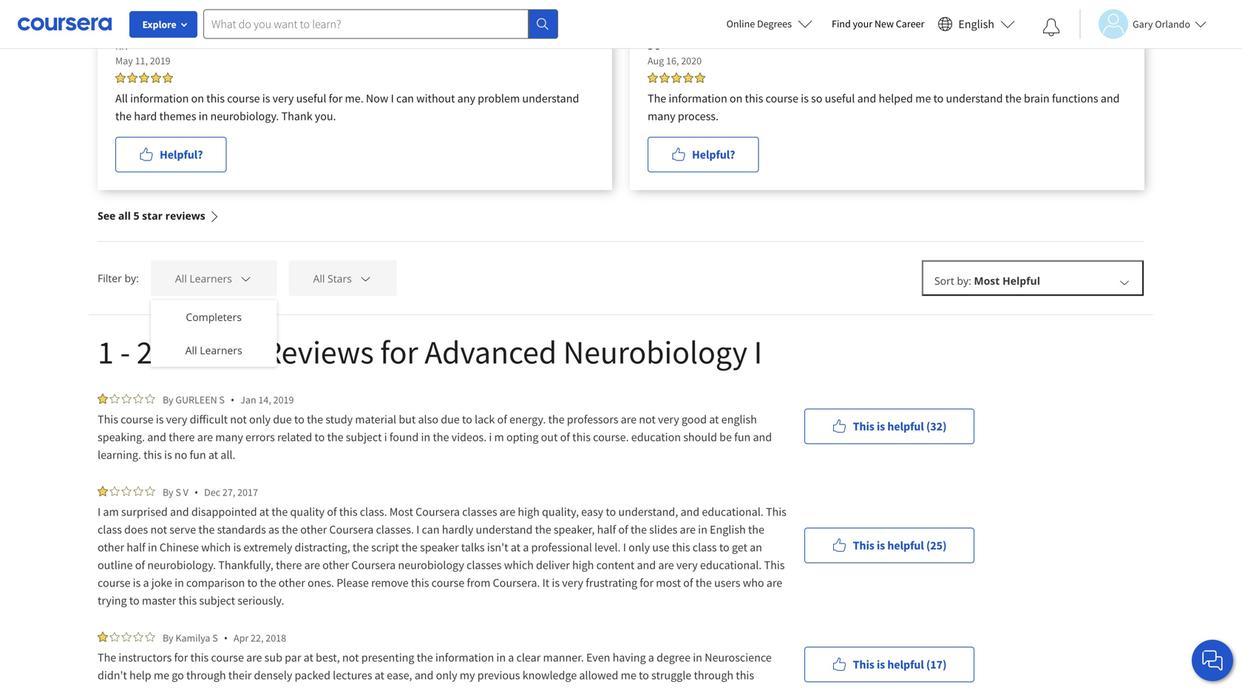 Task type: describe. For each thing, give the bounding box(es) containing it.
coursera.
[[493, 576, 540, 590]]

this is helpful (17) button
[[805, 647, 975, 683]]

by gurleen s • jan 14, 2019
[[163, 393, 294, 407]]

english inside i am surprised and disappointed at the quality of this class. most coursera classes are high quality, easy to understand, and educational. this class does not serve the standards as the other coursera classes. i can hardly understand the speaker, half of the slides are in english the other half in chinese which is extremely distracting, the script the speaker talks isn't at a professional level. i only use this class to get an outline of neurobiology. thankfully, there are other coursera neurobiology classes which deliver high content and are very educational. this course is a joke in comparison to the other ones. please remove this course from coursera. it is very frustrating for most of the users who are trying to master this subject seriously.
[[710, 522, 746, 537]]

information inside the instructors for this course are sub par at best, not presenting the information in a clear manner. even having a degree in neuroscience didn't help me go through their densely packed lectures at ease, and only my previous knowledge allowed me to struggle through this course.
[[436, 650, 494, 665]]

use
[[653, 540, 670, 555]]

find
[[832, 17, 851, 30]]

and down english
[[754, 430, 773, 445]]

be
[[720, 430, 732, 445]]

completers menu item
[[151, 300, 277, 334]]

speaker
[[420, 540, 459, 555]]

manner.
[[543, 650, 584, 665]]

27,
[[223, 486, 235, 499]]

gary orlando
[[1133, 17, 1191, 31]]

only inside i am surprised and disappointed at the quality of this class. most coursera classes are high quality, easy to understand, and educational. this class does not serve the standards as the other coursera classes. i can hardly understand the speaker, half of the slides are in english the other half in chinese which is extremely distracting, the script the speaker talks isn't at a professional level. i only use this class to get an outline of neurobiology. thankfully, there are other coursera neurobiology classes which deliver high content and are very educational. this course is a joke in comparison to the other ones. please remove this course from coursera. it is very frustrating for most of the users who are trying to master this subject seriously.
[[629, 540, 650, 555]]

thank
[[282, 109, 313, 124]]

good
[[682, 412, 707, 427]]

helpful? button for hard
[[115, 137, 227, 172]]

gurleen
[[176, 393, 217, 407]]

0 vertical spatial fun
[[735, 430, 751, 445]]

the up the 'out'
[[549, 412, 565, 427]]

to right related
[[315, 430, 325, 445]]

the right the serve
[[199, 522, 215, 537]]

other left ones.
[[279, 576, 305, 590]]

a right isn't
[[523, 540, 529, 555]]

of right most
[[684, 576, 694, 590]]

learners inside dropdown button
[[190, 271, 232, 286]]

lectures
[[333, 668, 372, 683]]

who
[[743, 576, 765, 590]]

in right slides
[[699, 522, 708, 537]]

the down classes.
[[402, 540, 418, 555]]

1 vertical spatial coursera
[[330, 522, 374, 537]]

at right par
[[304, 650, 314, 665]]

very down deliver
[[562, 576, 584, 590]]

the up an
[[749, 522, 765, 537]]

star image up instructors
[[145, 632, 155, 642]]

energy.
[[510, 412, 546, 427]]

at right isn't
[[511, 540, 521, 555]]

information for process.
[[669, 91, 728, 106]]

degrees
[[758, 17, 792, 30]]

helpful for (32)
[[888, 419, 925, 434]]

are right slides
[[680, 522, 696, 537]]

from
[[467, 576, 491, 590]]

ones.
[[308, 576, 334, 590]]

2 through from the left
[[694, 668, 734, 683]]

2 filled star image from the left
[[139, 73, 149, 83]]

are right who at the right bottom
[[767, 576, 783, 590]]

helpful for (17)
[[888, 657, 925, 672]]

this for this is helpful (25)
[[853, 538, 875, 553]]

to left lack
[[462, 412, 473, 427]]

functions
[[1053, 91, 1099, 106]]

by s v • dec 27, 2017
[[163, 485, 258, 499]]

helpful for (25)
[[888, 538, 925, 553]]

so
[[812, 91, 823, 106]]

can inside all information on this course is very useful for me. now i can without any problem understand the hard themes in neurobiology. thank you.
[[397, 91, 414, 106]]

s for course
[[213, 631, 218, 645]]

english button
[[932, 0, 1022, 48]]

to up related
[[294, 412, 305, 427]]

0 vertical spatial class
[[98, 522, 122, 537]]

useful for for
[[296, 91, 327, 106]]

are up isn't
[[500, 505, 516, 519]]

0 vertical spatial half
[[597, 522, 616, 537]]

16,
[[667, 54, 679, 67]]

remove
[[371, 576, 409, 590]]

the left study
[[307, 412, 323, 427]]

of up level.
[[619, 522, 629, 537]]

this for this is helpful (32)
[[853, 419, 875, 434]]

• for disappointed
[[194, 485, 198, 499]]

of right 25
[[175, 331, 202, 373]]

allowed
[[580, 668, 619, 683]]

instructors
[[119, 650, 172, 665]]

all information on this course is very useful for me. now i can without any problem understand the hard themes in neurobiology. thank you.
[[115, 91, 580, 124]]

understand inside the information on this course is so useful and helped me to understand the brain functions and many process.
[[947, 91, 1004, 106]]

the for the information on this course is so useful and helped me to understand the brain functions and many process.
[[648, 91, 667, 106]]

is inside all information on this course is very useful for me. now i can without any problem understand the hard themes in neurobiology. thank you.
[[262, 91, 270, 106]]

understand inside all information on this course is very useful for me. now i can without any problem understand the hard themes in neurobiology. thank you.
[[523, 91, 580, 106]]

script
[[371, 540, 399, 555]]

chinese
[[160, 540, 199, 555]]

find your new career
[[832, 17, 925, 30]]

star image down trying
[[109, 632, 120, 642]]

the for the instructors for this course are sub par at best, not presenting the information in a clear manner. even having a degree in neuroscience didn't help me go through their densely packed lectures at ease, and only my previous knowledge allowed me to struggle through this course.
[[98, 650, 116, 665]]

are up ones.
[[304, 558, 320, 573]]

may
[[115, 54, 133, 67]]

2019 inside by gurleen s • jan 14, 2019
[[273, 393, 294, 407]]

online
[[727, 17, 756, 30]]

all stars button
[[289, 260, 397, 296]]

0 horizontal spatial half
[[127, 540, 146, 555]]

understand inside i am surprised and disappointed at the quality of this class. most coursera classes are high quality, easy to understand, and educational. this class does not serve the standards as the other coursera classes. i can hardly understand the speaker, half of the slides are in english the other half in chinese which is extremely distracting, the script the speaker talks isn't at a professional level. i only use this class to get an outline of neurobiology. thankfully, there are other coursera neurobiology classes which deliver high content and are very educational. this course is a joke in comparison to the other ones. please remove this course from coursera. it is very frustrating for most of the users who are trying to master this subject seriously.
[[476, 522, 533, 537]]

and right speaking.
[[147, 430, 166, 445]]

learners inside "menu item"
[[200, 343, 242, 357]]

in up previous on the left bottom of page
[[497, 650, 506, 665]]

22,
[[251, 631, 264, 645]]

an
[[750, 540, 763, 555]]

out
[[541, 430, 558, 445]]

process.
[[678, 109, 719, 124]]

in inside this course is very difficult not only due to the study material but also due to lack of energy. the professors are not very good at english speaking. and there are many errors related to the subject i found in the videos. i m opting out of this course. education should be fun and learning. this is no fun at all.
[[421, 430, 431, 445]]

presenting
[[362, 650, 415, 665]]

all.
[[221, 448, 236, 462]]

2019 inside rk may 11, 2019
[[150, 54, 171, 67]]

to right trying
[[129, 593, 140, 608]]

is inside 'button'
[[877, 419, 886, 434]]

neurobiology. inside all information on this course is very useful for me. now i can without any problem understand the hard themes in neurobiology. thank you.
[[211, 109, 279, 124]]

filter
[[98, 271, 122, 285]]

it
[[543, 576, 550, 590]]

14,
[[258, 393, 271, 407]]

this course is very difficult not only due to the study material but also due to lack of energy. the professors are not very good at english speaking. and there are many errors related to the subject i found in the videos. i m opting out of this course. education should be fun and learning. this is no fun at all.
[[98, 412, 775, 462]]

and up the serve
[[170, 505, 189, 519]]

is inside the information on this course is so useful and helped me to understand the brain functions and many process.
[[801, 91, 809, 106]]

the inside the information on this course is so useful and helped me to understand the brain functions and many process.
[[1006, 91, 1022, 106]]

and right functions
[[1101, 91, 1120, 106]]

most
[[390, 505, 413, 519]]

densely
[[254, 668, 292, 683]]

get
[[732, 540, 748, 555]]

are up 'education'
[[621, 412, 637, 427]]

in right joke
[[175, 576, 184, 590]]

errors
[[246, 430, 275, 445]]

trying
[[98, 593, 127, 608]]

can inside i am surprised and disappointed at the quality of this class. most coursera classes are high quality, easy to understand, and educational. this class does not serve the standards as the other coursera classes. i can hardly understand the speaker, half of the slides are in english the other half in chinese which is extremely distracting, the script the speaker talks isn't at a professional level. i only use this class to get an outline of neurobiology. thankfully, there are other coursera neurobiology classes which deliver high content and are very educational. this course is a joke in comparison to the other ones. please remove this course from coursera. it is very frustrating for most of the users who are trying to master this subject seriously.
[[422, 522, 440, 537]]

course. inside this course is very difficult not only due to the study material but also due to lack of energy. the professors are not very good at english speaking. and there are many errors related to the subject i found in the videos. i m opting out of this course. education should be fun and learning. this is no fun at all.
[[593, 430, 629, 445]]

slides
[[650, 522, 678, 537]]

other up outline
[[98, 540, 124, 555]]

to right the 'easy' at the bottom of page
[[606, 505, 616, 519]]

2 i from the left
[[489, 430, 492, 445]]

this for this course is very difficult not only due to the study material but also due to lack of energy. the professors are not very good at english speaking. and there are many errors related to the subject i found in the videos. i m opting out of this course. education should be fun and learning. this is no fun at all.
[[98, 412, 118, 427]]

dc
[[648, 39, 660, 53]]

other down distracting,
[[323, 558, 349, 573]]

in down does
[[148, 540, 157, 555]]

for up but
[[380, 331, 418, 373]]

your
[[853, 17, 873, 30]]

1 horizontal spatial class
[[693, 540, 717, 555]]

s inside by s v • dec 27, 2017
[[176, 486, 181, 499]]

the down quality,
[[535, 522, 552, 537]]

for inside i am surprised and disappointed at the quality of this class. most coursera classes are high quality, easy to understand, and educational. this class does not serve the standards as the other coursera classes. i can hardly understand the speaker, half of the slides are in english the other half in chinese which is extremely distracting, the script the speaker talks isn't at a professional level. i only use this class to get an outline of neurobiology. thankfully, there are other coursera neurobiology classes which deliver high content and are very educational. this course is a joke in comparison to the other ones. please remove this course from coursera. it is very frustrating for most of the users who are trying to master this subject seriously.
[[640, 576, 654, 590]]

distracting,
[[295, 540, 350, 555]]

related
[[277, 430, 312, 445]]

disappointed
[[192, 505, 257, 519]]

hard
[[134, 109, 157, 124]]

advanced
[[425, 331, 557, 373]]

stars
[[328, 271, 352, 286]]

ease,
[[387, 668, 412, 683]]

of right outline
[[135, 558, 145, 573]]

are down difficult
[[197, 430, 213, 445]]

learning.
[[98, 448, 141, 462]]

isn't
[[487, 540, 509, 555]]

0 horizontal spatial high
[[518, 505, 540, 519]]

to down "thankfully,"
[[247, 576, 258, 590]]

very down gurleen
[[166, 412, 187, 427]]

of right quality
[[327, 505, 337, 519]]

1 vertical spatial classes
[[467, 558, 502, 573]]

of right lack
[[498, 412, 507, 427]]

this inside the information on this course is so useful and helped me to understand the brain functions and many process.
[[745, 91, 764, 106]]

2 vertical spatial coursera
[[352, 558, 396, 573]]

• for difficult
[[231, 393, 235, 407]]

brain
[[1025, 91, 1050, 106]]

a right "having"
[[649, 650, 655, 665]]

struggle
[[652, 668, 692, 683]]

helpful? for process.
[[692, 147, 736, 162]]

many inside the information on this course is so useful and helped me to understand the brain functions and many process.
[[648, 109, 676, 124]]

english inside english button
[[959, 17, 995, 31]]

quality,
[[542, 505, 579, 519]]

the down understand,
[[631, 522, 647, 537]]

helpful? button for process.
[[648, 137, 759, 172]]

other down quality
[[301, 522, 327, 537]]

neuroscience
[[705, 650, 772, 665]]

all learners menu item
[[151, 334, 277, 367]]

helpful? for hard
[[160, 147, 203, 162]]

level.
[[595, 540, 621, 555]]

i right classes.
[[417, 522, 420, 537]]

i right level.
[[623, 540, 627, 555]]

me.
[[345, 91, 364, 106]]

online degrees
[[727, 17, 792, 30]]

at down presenting
[[375, 668, 385, 683]]

a left clear
[[508, 650, 514, 665]]

apr
[[234, 631, 249, 645]]

all learners button
[[151, 260, 277, 296]]

very up 'education'
[[658, 412, 680, 427]]

star image up speaking.
[[121, 394, 132, 404]]

the instructors for this course are sub par at best, not presenting the information in a clear manner. even having a degree in neuroscience didn't help me go through their densely packed lectures at ease, and only my previous knowledge allowed me to struggle through this course.
[[98, 650, 775, 690]]

(32)
[[927, 419, 947, 434]]

find your new career link
[[825, 15, 932, 33]]

in right degree
[[693, 650, 703, 665]]

subject inside this course is very difficult not only due to the study material but also due to lack of energy. the professors are not very good at english speaking. and there are many errors related to the subject i found in the videos. i m opting out of this course. education should be fun and learning. this is no fun at all.
[[346, 430, 382, 445]]

classes.
[[376, 522, 414, 537]]

the up the seriously.
[[260, 576, 276, 590]]

of right the 'out'
[[561, 430, 570, 445]]

not down jan
[[230, 412, 247, 427]]

at up as at left bottom
[[260, 505, 269, 519]]

at right good
[[710, 412, 719, 427]]

should
[[684, 430, 718, 445]]

kamilya
[[176, 631, 210, 645]]

for inside all information on this course is very useful for me. now i can without any problem understand the hard themes in neurobiology. thank you.
[[329, 91, 343, 106]]

0 horizontal spatial me
[[154, 668, 169, 683]]

there inside i am surprised and disappointed at the quality of this class. most coursera classes are high quality, easy to understand, and educational. this class does not serve the standards as the other coursera classes. i can hardly understand the speaker, half of the slides are in english the other half in chinese which is extremely distracting, the script the speaker talks isn't at a professional level. i only use this class to get an outline of neurobiology. thankfully, there are other coursera neurobiology classes which deliver high content and are very educational. this course is a joke in comparison to the other ones. please remove this course from coursera. it is very frustrating for most of the users who are trying to master this subject seriously.
[[276, 558, 302, 573]]

1 horizontal spatial chevron down image
[[1119, 275, 1132, 289]]

this is helpful (17)
[[853, 657, 947, 672]]

professors
[[567, 412, 619, 427]]

online degrees button
[[715, 7, 825, 40]]

completers
[[186, 310, 242, 324]]

this inside all information on this course is very useful for me. now i can without any problem understand the hard themes in neurobiology. thank you.
[[207, 91, 225, 106]]



Task type: vqa. For each thing, say whether or not it's contained in the screenshot.
The For Universities
no



Task type: locate. For each thing, give the bounding box(es) containing it.
s inside by kamilya s • apr 22, 2018
[[213, 631, 218, 645]]

0 horizontal spatial many
[[215, 430, 243, 445]]

half up level.
[[597, 522, 616, 537]]

frustrating
[[586, 576, 638, 590]]

on for hard
[[191, 91, 204, 106]]

opting
[[507, 430, 539, 445]]

0 vertical spatial only
[[249, 412, 271, 427]]

2 useful from the left
[[825, 91, 856, 106]]

classes up from
[[467, 558, 502, 573]]

there down extremely
[[276, 558, 302, 573]]

helpful? button
[[115, 137, 227, 172], [648, 137, 759, 172]]

i left am
[[98, 505, 101, 519]]

1 horizontal spatial 2019
[[273, 393, 294, 407]]

filled star image down 11,
[[139, 73, 149, 83]]

fun right "no"
[[190, 448, 206, 462]]

1 horizontal spatial helpful? button
[[648, 137, 759, 172]]

serve
[[170, 522, 196, 537]]

2 helpful from the top
[[888, 538, 925, 553]]

2 by from the top
[[163, 486, 174, 499]]

2 vertical spatial s
[[213, 631, 218, 645]]

i
[[391, 91, 394, 106], [754, 331, 763, 373], [98, 505, 101, 519], [417, 522, 420, 537], [623, 540, 627, 555]]

information inside the information on this course is so useful and helped me to understand the brain functions and many process.
[[669, 91, 728, 106]]

english
[[959, 17, 995, 31], [710, 522, 746, 537]]

0 vertical spatial english
[[959, 17, 995, 31]]

through
[[186, 668, 226, 683], [694, 668, 734, 683]]

information for hard
[[130, 91, 189, 106]]

this is helpful (25)
[[853, 538, 947, 553]]

to left get
[[720, 540, 730, 555]]

helpful inside 'button'
[[888, 419, 925, 434]]

material
[[355, 412, 397, 427]]

1 through from the left
[[186, 668, 226, 683]]

helpful left (25)
[[888, 538, 925, 553]]

by:
[[125, 271, 139, 285]]

this inside this course is very difficult not only due to the study material but also due to lack of energy. the professors are not very good at english speaking. and there are many errors related to the subject i found in the videos. i m opting out of this course. education should be fun and learning. this is no fun at all.
[[98, 412, 118, 427]]

filled star image down 16,
[[672, 73, 682, 83]]

filter by:
[[98, 271, 139, 285]]

0 horizontal spatial course.
[[98, 686, 134, 690]]

1 vertical spatial many
[[215, 430, 243, 445]]

0 vertical spatial coursera
[[416, 505, 460, 519]]

0 vertical spatial course.
[[593, 430, 629, 445]]

2 horizontal spatial s
[[219, 393, 225, 407]]

not inside the instructors for this course are sub par at best, not presenting the information in a clear manner. even having a degree in neuroscience didn't help me go through their densely packed lectures at ease, and only my previous knowledge allowed me to struggle through this course.
[[342, 650, 359, 665]]

1 useful from the left
[[296, 91, 327, 106]]

videos.
[[452, 430, 487, 445]]

0 vertical spatial there
[[169, 430, 195, 445]]

star image
[[109, 394, 120, 404], [133, 394, 144, 404], [145, 394, 155, 404], [121, 486, 132, 496], [133, 486, 144, 496], [145, 486, 155, 496], [121, 632, 132, 642], [133, 632, 144, 642]]

previous
[[478, 668, 520, 683]]

me inside the information on this course is so useful and helped me to understand the brain functions and many process.
[[916, 91, 932, 106]]

2 helpful? button from the left
[[648, 137, 759, 172]]

1 vertical spatial all learners
[[185, 343, 242, 357]]

0 horizontal spatial which
[[201, 540, 231, 555]]

the inside the instructors for this course are sub par at best, not presenting the information in a clear manner. even having a degree in neuroscience didn't help me go through their densely packed lectures at ease, and only my previous knowledge allowed me to struggle through this course.
[[98, 650, 116, 665]]

career
[[897, 17, 925, 30]]

the down study
[[327, 430, 344, 445]]

course inside all information on this course is very useful for me. now i can without any problem understand the hard themes in neurobiology. thank you.
[[227, 91, 260, 106]]

neurobiology. inside i am surprised and disappointed at the quality of this class. most coursera classes are high quality, easy to understand, and educational. this class does not serve the standards as the other coursera classes. i can hardly understand the speaker, half of the slides are in english the other half in chinese which is extremely distracting, the script the speaker talks isn't at a professional level. i only use this class to get an outline of neurobiology. thankfully, there are other coursera neurobiology classes which deliver high content and are very educational. this course is a joke in comparison to the other ones. please remove this course from coursera. it is very frustrating for most of the users who are trying to master this subject seriously.
[[147, 558, 216, 573]]

1 horizontal spatial there
[[276, 558, 302, 573]]

1 vertical spatial course.
[[98, 686, 134, 690]]

filled star image
[[127, 73, 138, 83], [151, 73, 161, 83], [163, 73, 173, 83], [648, 73, 658, 83], [660, 73, 670, 83], [695, 73, 706, 83], [98, 394, 108, 404], [98, 486, 108, 496], [98, 632, 108, 642]]

all right by:
[[175, 271, 187, 286]]

0 vertical spatial subject
[[346, 430, 382, 445]]

1 vertical spatial the
[[98, 650, 116, 665]]

not up 'education'
[[639, 412, 656, 427]]

course inside the instructors for this course are sub par at best, not presenting the information in a clear manner. even having a degree in neuroscience didn't help me go through their densely packed lectures at ease, and only my previous knowledge allowed me to struggle through this course.
[[211, 650, 244, 665]]

2 vertical spatial helpful
[[888, 657, 925, 672]]

0 vertical spatial educational.
[[702, 505, 764, 519]]

only inside this course is very difficult not only due to the study material but also due to lack of energy. the professors are not very good at english speaking. and there are many errors related to the subject i found in the videos. i m opting out of this course. education should be fun and learning. this is no fun at all.
[[249, 412, 271, 427]]

1 horizontal spatial subject
[[346, 430, 382, 445]]

3 by from the top
[[163, 631, 174, 645]]

deliver
[[536, 558, 570, 573]]

3 helpful from the top
[[888, 657, 925, 672]]

1 horizontal spatial course.
[[593, 430, 629, 445]]

1 vertical spatial 2019
[[273, 393, 294, 407]]

education
[[632, 430, 681, 445]]

1 horizontal spatial helpful?
[[692, 147, 736, 162]]

are inside the instructors for this course are sub par at best, not presenting the information in a clear manner. even having a degree in neuroscience didn't help me go through their densely packed lectures at ease, and only my previous knowledge allowed me to struggle through this course.
[[246, 650, 262, 665]]

0 vertical spatial all learners
[[175, 271, 232, 286]]

0 horizontal spatial 2019
[[150, 54, 171, 67]]

through right "go"
[[186, 668, 226, 683]]

0 horizontal spatial chevron down image
[[239, 272, 253, 285]]

0 vertical spatial the
[[648, 91, 667, 106]]

the up didn't
[[98, 650, 116, 665]]

classes up the hardly
[[462, 505, 498, 519]]

course inside the information on this course is so useful and helped me to understand the brain functions and many process.
[[766, 91, 799, 106]]

neurobiology. left thank
[[211, 109, 279, 124]]

reviews
[[165, 209, 205, 223]]

1 horizontal spatial which
[[504, 558, 534, 573]]

s up difficult
[[219, 393, 225, 407]]

most
[[656, 576, 681, 590]]

2 horizontal spatial •
[[231, 393, 235, 407]]

s inside by gurleen s • jan 14, 2019
[[219, 393, 225, 407]]

me left "go"
[[154, 668, 169, 683]]

the up as at left bottom
[[272, 505, 288, 519]]

0 vertical spatial s
[[219, 393, 225, 407]]

2 horizontal spatial only
[[629, 540, 650, 555]]

1 due from the left
[[273, 412, 292, 427]]

2 vertical spatial only
[[436, 668, 458, 683]]

1 horizontal spatial english
[[959, 17, 995, 31]]

on for process.
[[730, 91, 743, 106]]

s
[[219, 393, 225, 407], [176, 486, 181, 499], [213, 631, 218, 645]]

star image up am
[[109, 486, 120, 496]]

by inside by gurleen s • jan 14, 2019
[[163, 393, 174, 407]]

the down aug
[[648, 91, 667, 106]]

s right kamilya
[[213, 631, 218, 645]]

difficult
[[190, 412, 228, 427]]

very inside all information on this course is very useful for me. now i can without any problem understand the hard themes in neurobiology. thank you.
[[273, 91, 294, 106]]

1 vertical spatial learners
[[200, 343, 242, 357]]

aug
[[648, 54, 665, 67]]

0 horizontal spatial there
[[169, 430, 195, 445]]

all
[[118, 209, 131, 223]]

are
[[621, 412, 637, 427], [197, 430, 213, 445], [500, 505, 516, 519], [680, 522, 696, 537], [304, 558, 320, 573], [659, 558, 675, 573], [767, 576, 783, 590], [246, 650, 262, 665]]

0 horizontal spatial helpful? button
[[115, 137, 227, 172]]

1 helpful from the top
[[888, 419, 925, 434]]

5
[[134, 209, 139, 223]]

all learners inside "menu item"
[[185, 343, 242, 357]]

due up related
[[273, 412, 292, 427]]

class.
[[360, 505, 387, 519]]

jan
[[241, 393, 256, 407]]

this is helpful (25) button
[[805, 528, 975, 563]]

useful inside all information on this course is very useful for me. now i can without any problem understand the hard themes in neurobiology. thank you.
[[296, 91, 327, 106]]

the inside the information on this course is so useful and helped me to understand the brain functions and many process.
[[648, 91, 667, 106]]

-
[[120, 331, 130, 373]]

1 vertical spatial educational.
[[701, 558, 762, 573]]

all learners inside dropdown button
[[175, 271, 232, 286]]

packed
[[295, 668, 331, 683]]

content
[[597, 558, 635, 573]]

1 vertical spatial neurobiology.
[[147, 558, 216, 573]]

0 vertical spatial high
[[518, 505, 540, 519]]

in inside all information on this course is very useful for me. now i can without any problem understand the hard themes in neurobiology. thank you.
[[199, 109, 208, 124]]

subject inside i am surprised and disappointed at the quality of this class. most coursera classes are high quality, easy to understand, and educational. this class does not serve the standards as the other coursera classes. i can hardly understand the speaker, half of the slides are in english the other half in chinese which is extremely distracting, the script the speaker talks isn't at a professional level. i only use this class to get an outline of neurobiology. thankfully, there are other coursera neurobiology classes which deliver high content and are very educational. this course is a joke in comparison to the other ones. please remove this course from coursera. it is very frustrating for most of the users who are trying to master this subject seriously.
[[199, 593, 235, 608]]

this is helpful (32)
[[853, 419, 947, 434]]

are up most
[[659, 558, 675, 573]]

chat with us image
[[1201, 649, 1225, 673]]

information up my
[[436, 650, 494, 665]]

lack
[[475, 412, 495, 427]]

1 horizontal spatial useful
[[825, 91, 856, 106]]

useful for and
[[825, 91, 856, 106]]

1 filled star image from the left
[[115, 73, 126, 83]]

menu containing completers
[[151, 300, 277, 367]]

0 horizontal spatial class
[[98, 522, 122, 537]]

very
[[273, 91, 294, 106], [166, 412, 187, 427], [658, 412, 680, 427], [677, 558, 698, 573], [562, 576, 584, 590]]

me
[[916, 91, 932, 106], [154, 668, 169, 683], [621, 668, 637, 683]]

1 vertical spatial can
[[422, 522, 440, 537]]

0 vertical spatial by
[[163, 393, 174, 407]]

the left hard
[[115, 109, 132, 124]]

i left "m"
[[489, 430, 492, 445]]

by for is
[[163, 393, 174, 407]]

easy
[[582, 505, 604, 519]]

for up "go"
[[174, 650, 188, 665]]

What do you want to learn? text field
[[203, 9, 529, 39]]

menu
[[151, 300, 277, 367]]

the
[[1006, 91, 1022, 106], [115, 109, 132, 124], [307, 412, 323, 427], [549, 412, 565, 427], [327, 430, 344, 445], [433, 430, 449, 445], [272, 505, 288, 519], [199, 522, 215, 537], [282, 522, 298, 537], [535, 522, 552, 537], [631, 522, 647, 537], [749, 522, 765, 537], [353, 540, 369, 555], [402, 540, 418, 555], [260, 576, 276, 590], [696, 576, 712, 590], [417, 650, 433, 665]]

the inside all information on this course is very useful for me. now i can without any problem understand the hard themes in neurobiology. thank you.
[[115, 109, 132, 124]]

to right helped
[[934, 91, 944, 106]]

• left jan
[[231, 393, 235, 407]]

due
[[273, 412, 292, 427], [441, 412, 460, 427]]

all learners
[[175, 271, 232, 286], [185, 343, 242, 357]]

0 vertical spatial many
[[648, 109, 676, 124]]

also
[[418, 412, 439, 427]]

half down does
[[127, 540, 146, 555]]

1 vertical spatial only
[[629, 540, 650, 555]]

rk may 11, 2019
[[115, 39, 171, 67]]

1 vertical spatial helpful
[[888, 538, 925, 553]]

filled star image down 'may' at the top left of page
[[115, 73, 126, 83]]

english
[[722, 412, 757, 427]]

chevron down image
[[239, 272, 253, 285], [1119, 275, 1132, 289]]

i up english
[[754, 331, 763, 373]]

and down the use
[[637, 558, 656, 573]]

on inside all information on this course is very useful for me. now i can without any problem understand the hard themes in neurobiology. thank you.
[[191, 91, 204, 106]]

0 vertical spatial classes
[[462, 505, 498, 519]]

this inside 'button'
[[853, 419, 875, 434]]

by for surprised
[[163, 486, 174, 499]]

all inside button
[[313, 271, 325, 286]]

0 horizontal spatial the
[[98, 650, 116, 665]]

not inside i am surprised and disappointed at the quality of this class. most coursera classes are high quality, easy to understand, and educational. this class does not serve the standards as the other coursera classes. i can hardly understand the speaker, half of the slides are in english the other half in chinese which is extremely distracting, the script the speaker talks isn't at a professional level. i only use this class to get an outline of neurobiology. thankfully, there are other coursera neurobiology classes which deliver high content and are very educational. this course is a joke in comparison to the other ones. please remove this course from coursera. it is very frustrating for most of the users who are trying to master this subject seriously.
[[151, 522, 167, 537]]

by inside by kamilya s • apr 22, 2018
[[163, 631, 174, 645]]

chevron down image
[[359, 272, 372, 285]]

gary orlando button
[[1080, 9, 1207, 39]]

useful inside the information on this course is so useful and helped me to understand the brain functions and many process.
[[825, 91, 856, 106]]

helpful left (32)
[[888, 419, 925, 434]]

137
[[209, 331, 257, 373]]

go
[[172, 668, 184, 683]]

the right presenting
[[417, 650, 433, 665]]

1 vertical spatial fun
[[190, 448, 206, 462]]

for inside the instructors for this course are sub par at best, not presenting the information in a clear manner. even having a degree in neuroscience didn't help me go through their densely packed lectures at ease, and only my previous knowledge allowed me to struggle through this course.
[[174, 650, 188, 665]]

can up speaker on the left of the page
[[422, 522, 440, 537]]

high left quality,
[[518, 505, 540, 519]]

on inside the information on this course is so useful and helped me to understand the brain functions and many process.
[[730, 91, 743, 106]]

1 horizontal spatial information
[[436, 650, 494, 665]]

0 horizontal spatial only
[[249, 412, 271, 427]]

knowledge
[[523, 668, 577, 683]]

1 horizontal spatial half
[[597, 522, 616, 537]]

at left all.
[[209, 448, 218, 462]]

the
[[648, 91, 667, 106], [98, 650, 116, 665]]

can right now
[[397, 91, 414, 106]]

there inside this course is very difficult not only due to the study material but also due to lack of energy. the professors are not very good at english speaking. and there are many errors related to the subject i found in the videos. i m opting out of this course. education should be fun and learning. this is no fun at all.
[[169, 430, 195, 445]]

1 vertical spatial high
[[573, 558, 594, 573]]

course
[[227, 91, 260, 106], [766, 91, 799, 106], [121, 412, 154, 427], [98, 576, 131, 590], [432, 576, 465, 590], [211, 650, 244, 665]]

standards
[[217, 522, 266, 537]]

this is helpful (32) button
[[805, 409, 975, 444]]

0 horizontal spatial can
[[397, 91, 414, 106]]

in
[[199, 109, 208, 124], [421, 430, 431, 445], [699, 522, 708, 537], [148, 540, 157, 555], [175, 576, 184, 590], [497, 650, 506, 665], [693, 650, 703, 665]]

0 horizontal spatial on
[[191, 91, 204, 106]]

through down neuroscience
[[694, 668, 734, 683]]

only inside the instructors for this course are sub par at best, not presenting the information in a clear manner. even having a degree in neuroscience didn't help me go through their densely packed lectures at ease, and only my previous knowledge allowed me to struggle through this course.
[[436, 668, 458, 683]]

but
[[399, 412, 416, 427]]

0 horizontal spatial subject
[[199, 593, 235, 608]]

filled star image down the 2020
[[684, 73, 694, 83]]

1 horizontal spatial s
[[213, 631, 218, 645]]

1 horizontal spatial i
[[489, 430, 492, 445]]

me down "having"
[[621, 668, 637, 683]]

1 vertical spatial s
[[176, 486, 181, 499]]

orlando
[[1156, 17, 1191, 31]]

coursera down the class.
[[330, 522, 374, 537]]

the right as at left bottom
[[282, 522, 298, 537]]

all inside all information on this course is very useful for me. now i can without any problem understand the hard themes in neurobiology. thank you.
[[115, 91, 128, 106]]

chevron down image inside all learners dropdown button
[[239, 272, 253, 285]]

2 vertical spatial •
[[224, 631, 228, 645]]

1 horizontal spatial due
[[441, 412, 460, 427]]

dc aug 16, 2020
[[648, 39, 702, 67]]

1 i from the left
[[384, 430, 387, 445]]

1 horizontal spatial many
[[648, 109, 676, 124]]

1 horizontal spatial through
[[694, 668, 734, 683]]

which up coursera.
[[504, 558, 534, 573]]

0 vertical spatial learners
[[190, 271, 232, 286]]

a left joke
[[143, 576, 149, 590]]

1 horizontal spatial me
[[621, 668, 637, 683]]

me right helped
[[916, 91, 932, 106]]

course. down didn't
[[98, 686, 134, 690]]

1 horizontal spatial only
[[436, 668, 458, 683]]

this
[[98, 412, 118, 427], [853, 419, 875, 434], [766, 505, 787, 519], [853, 538, 875, 553], [765, 558, 785, 573], [853, 657, 875, 672]]

master
[[142, 593, 176, 608]]

1 horizontal spatial can
[[422, 522, 440, 537]]

1 vertical spatial which
[[504, 558, 534, 573]]

0 vertical spatial helpful
[[888, 419, 925, 434]]

and inside the instructors for this course are sub par at best, not presenting the information in a clear manner. even having a degree in neuroscience didn't help me go through their densely packed lectures at ease, and only my previous knowledge allowed me to struggle through this course.
[[415, 668, 434, 683]]

1 horizontal spatial fun
[[735, 430, 751, 445]]

and left helped
[[858, 91, 877, 106]]

star image
[[121, 394, 132, 404], [109, 486, 120, 496], [109, 632, 120, 642], [145, 632, 155, 642]]

high down professional
[[573, 558, 594, 573]]

3 filled star image from the left
[[672, 73, 682, 83]]

the left brain
[[1006, 91, 1022, 106]]

1 vertical spatial subject
[[199, 593, 235, 608]]

to down "having"
[[639, 668, 649, 683]]

classes
[[462, 505, 498, 519], [467, 558, 502, 573]]

(25)
[[927, 538, 947, 553]]

0 horizontal spatial i
[[384, 430, 387, 445]]

the left script on the left bottom
[[353, 540, 369, 555]]

s for difficult
[[219, 393, 225, 407]]

clear
[[517, 650, 541, 665]]

0 horizontal spatial fun
[[190, 448, 206, 462]]

0 horizontal spatial helpful?
[[160, 147, 203, 162]]

2 helpful? from the left
[[692, 147, 736, 162]]

to inside the instructors for this course are sub par at best, not presenting the information in a clear manner. even having a degree in neuroscience didn't help me go through their densely packed lectures at ease, and only my previous knowledge allowed me to struggle through this course.
[[639, 668, 649, 683]]

i inside all information on this course is very useful for me. now i can without any problem understand the hard themes in neurobiology. thank you.
[[391, 91, 394, 106]]

1 vertical spatial english
[[710, 522, 746, 537]]

all inside dropdown button
[[175, 271, 187, 286]]

does
[[124, 522, 148, 537]]

i right now
[[391, 91, 394, 106]]

by left gurleen
[[163, 393, 174, 407]]

helped
[[879, 91, 914, 106]]

useful up "you."
[[296, 91, 327, 106]]

help
[[130, 668, 151, 683]]

in down also
[[421, 430, 431, 445]]

• for course
[[224, 631, 228, 645]]

course. inside the instructors for this course are sub par at best, not presenting the information in a clear manner. even having a degree in neuroscience didn't help me go through their densely packed lectures at ease, and only my previous knowledge allowed me to struggle through this course.
[[98, 686, 134, 690]]

1 horizontal spatial high
[[573, 558, 594, 573]]

and right understand,
[[681, 505, 700, 519]]

course inside this course is very difficult not only due to the study material but also due to lack of energy. the professors are not very good at english speaking. and there are many errors related to the subject i found in the videos. i m opting out of this course. education should be fun and learning. this is no fun at all.
[[121, 412, 154, 427]]

1 helpful? from the left
[[160, 147, 203, 162]]

educational. up get
[[702, 505, 764, 519]]

show notifications image
[[1043, 18, 1061, 36]]

1 vertical spatial there
[[276, 558, 302, 573]]

coursera up the hardly
[[416, 505, 460, 519]]

11,
[[135, 54, 148, 67]]

v
[[183, 486, 189, 499]]

None search field
[[203, 9, 559, 39]]

1 horizontal spatial the
[[648, 91, 667, 106]]

the left users
[[696, 576, 712, 590]]

on
[[191, 91, 204, 106], [730, 91, 743, 106]]

1 by from the top
[[163, 393, 174, 407]]

fun
[[735, 430, 751, 445], [190, 448, 206, 462]]

the inside the instructors for this course are sub par at best, not presenting the information in a clear manner. even having a degree in neuroscience didn't help me go through their densely packed lectures at ease, and only my previous knowledge allowed me to struggle through this course.
[[417, 650, 433, 665]]

0 horizontal spatial through
[[186, 668, 226, 683]]

coursera
[[416, 505, 460, 519], [330, 522, 374, 537], [352, 558, 396, 573]]

this for this is helpful (17)
[[853, 657, 875, 672]]

very up most
[[677, 558, 698, 573]]

1 vertical spatial •
[[194, 485, 198, 499]]

by inside by s v • dec 27, 2017
[[163, 486, 174, 499]]

seriously.
[[238, 593, 284, 608]]

by for for
[[163, 631, 174, 645]]

many inside this course is very difficult not only due to the study material but also due to lack of energy. the professors are not very good at english speaking. and there are many errors related to the subject i found in the videos. i m opting out of this course. education should be fun and learning. this is no fun at all.
[[215, 430, 243, 445]]

coursera image
[[18, 12, 112, 36]]

neurobiology. down chinese
[[147, 558, 216, 573]]

only left my
[[436, 668, 458, 683]]

0 vertical spatial •
[[231, 393, 235, 407]]

0 vertical spatial 2019
[[150, 54, 171, 67]]

2 on from the left
[[730, 91, 743, 106]]

information up hard
[[130, 91, 189, 106]]

many
[[648, 109, 676, 124], [215, 430, 243, 445]]

the down also
[[433, 430, 449, 445]]

outline
[[98, 558, 133, 573]]

1 horizontal spatial •
[[224, 631, 228, 645]]

4 filled star image from the left
[[684, 73, 694, 83]]

i left found
[[384, 430, 387, 445]]

0 horizontal spatial s
[[176, 486, 181, 499]]

to inside the information on this course is so useful and helped me to understand the brain functions and many process.
[[934, 91, 944, 106]]

0 horizontal spatial •
[[194, 485, 198, 499]]

see all 5 star reviews
[[98, 209, 205, 223]]

educational. up users
[[701, 558, 762, 573]]

talks
[[461, 540, 485, 555]]

0 horizontal spatial due
[[273, 412, 292, 427]]

filled star image
[[115, 73, 126, 83], [139, 73, 149, 83], [672, 73, 682, 83], [684, 73, 694, 83]]

for left most
[[640, 576, 654, 590]]

extremely
[[244, 540, 292, 555]]

all inside "menu item"
[[185, 343, 197, 357]]

• left apr
[[224, 631, 228, 645]]

2 horizontal spatial me
[[916, 91, 932, 106]]

class left get
[[693, 540, 717, 555]]

0 horizontal spatial useful
[[296, 91, 327, 106]]

25
[[137, 331, 169, 373]]

by left kamilya
[[163, 631, 174, 645]]

and right the ease,
[[415, 668, 434, 683]]

information inside all information on this course is very useful for me. now i can without any problem understand the hard themes in neurobiology. thank you.
[[130, 91, 189, 106]]

2 due from the left
[[441, 412, 460, 427]]

m
[[495, 430, 504, 445]]

1 helpful? button from the left
[[115, 137, 227, 172]]

i am surprised and disappointed at the quality of this class. most coursera classes are high quality, easy to understand, and educational. this class does not serve the standards as the other coursera classes. i can hardly understand the speaker, half of the slides are in english the other half in chinese which is extremely distracting, the script the speaker talks isn't at a professional level. i only use this class to get an outline of neurobiology. thankfully, there are other coursera neurobiology classes which deliver high content and are very educational. this course is a joke in comparison to the other ones. please remove this course from coursera. it is very frustrating for most of the users who are trying to master this subject seriously.
[[98, 505, 789, 608]]

1 on from the left
[[191, 91, 204, 106]]

is
[[262, 91, 270, 106], [801, 91, 809, 106], [156, 412, 164, 427], [877, 419, 886, 434], [164, 448, 172, 462], [877, 538, 886, 553], [233, 540, 241, 555], [133, 576, 141, 590], [552, 576, 560, 590], [877, 657, 886, 672]]

are left sub
[[246, 650, 262, 665]]



